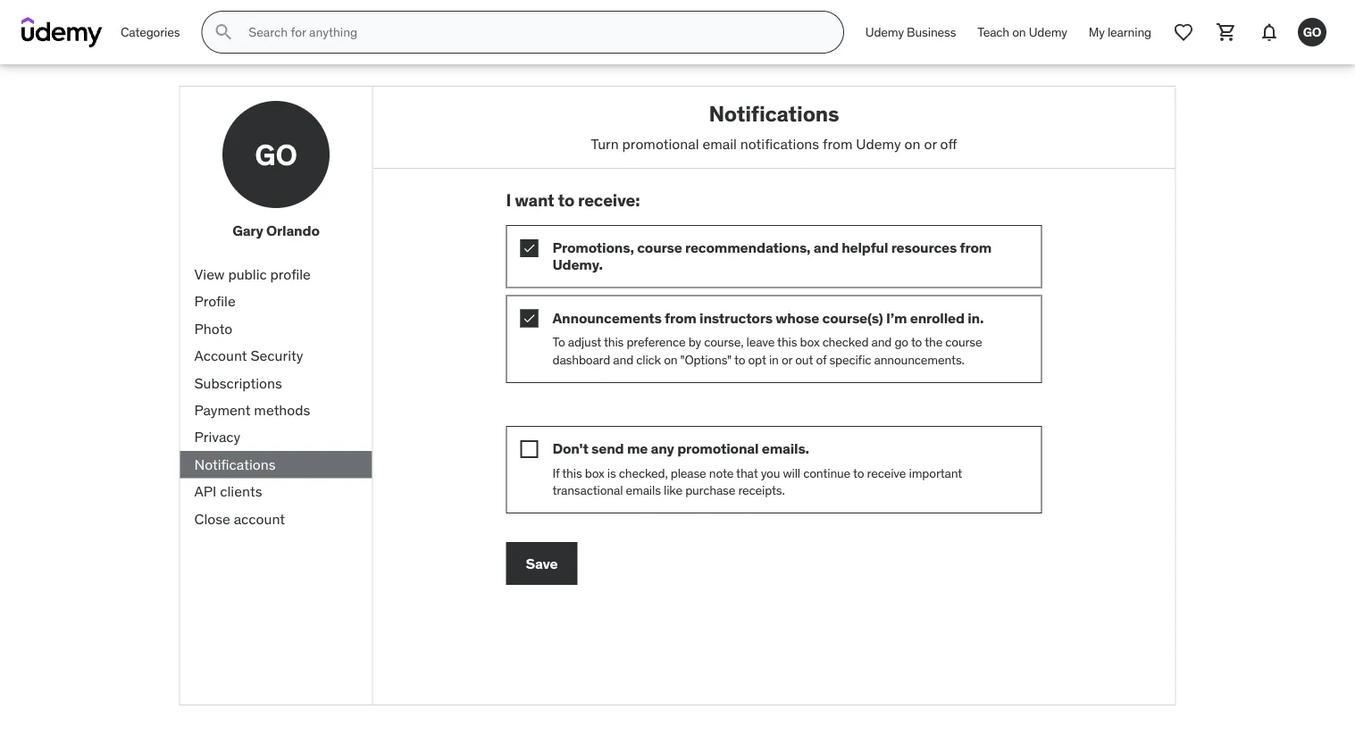 Task type: vqa. For each thing, say whether or not it's contained in the screenshot.
Students inside AZURE ARCHITECT TECHNOLOGIES ALAN RODRIGUES 61,968 STUDENTS
no



Task type: describe. For each thing, give the bounding box(es) containing it.
to left the opt
[[735, 352, 746, 368]]

any
[[651, 440, 675, 458]]

account
[[234, 510, 285, 528]]

of
[[816, 352, 827, 368]]

orlando
[[266, 222, 320, 240]]

view public profile link
[[180, 261, 372, 288]]

announcements.
[[875, 352, 965, 368]]

to right the want
[[558, 190, 575, 211]]

resources
[[892, 239, 957, 257]]

this inside don't send me any promotional emails. if this box is checked, please note that you will continue to receive important transactional emails like purchase receipts.
[[562, 465, 582, 481]]

i want to receive:
[[506, 190, 640, 211]]

i
[[506, 190, 511, 211]]

please
[[671, 465, 707, 481]]

public
[[228, 265, 267, 284]]

receive
[[868, 465, 907, 481]]

teach on udemy
[[978, 24, 1068, 40]]

dashboard
[[553, 352, 611, 368]]

notifications inside "view public profile profile photo account security subscriptions payment methods privacy notifications api clients close account"
[[194, 455, 276, 474]]

checked
[[823, 334, 869, 350]]

if
[[553, 465, 560, 481]]

go
[[895, 334, 909, 350]]

box inside don't send me any promotional emails. if this box is checked, please note that you will continue to receive important transactional emails like purchase receipts.
[[585, 465, 605, 481]]

in.
[[968, 309, 984, 327]]

api clients link
[[180, 479, 372, 506]]

gary
[[233, 222, 263, 240]]

view public profile profile photo account security subscriptions payment methods privacy notifications api clients close account
[[194, 265, 311, 528]]

business
[[907, 24, 957, 40]]

wishlist image
[[1174, 21, 1195, 43]]

receive:
[[578, 190, 640, 211]]

send
[[592, 440, 624, 458]]

click
[[637, 352, 661, 368]]

0 vertical spatial on
[[1013, 24, 1027, 40]]

turn
[[591, 134, 619, 153]]

off
[[941, 134, 958, 153]]

don't
[[553, 440, 589, 458]]

recommendations,
[[686, 239, 811, 257]]

api
[[194, 483, 217, 501]]

adjust
[[568, 334, 602, 350]]

my learning
[[1089, 24, 1152, 40]]

photo link
[[180, 316, 372, 343]]

important
[[909, 465, 963, 481]]

profile link
[[180, 288, 372, 316]]

my
[[1089, 24, 1105, 40]]

submit search image
[[213, 21, 234, 43]]

promotional inside don't send me any promotional emails. if this box is checked, please note that you will continue to receive important transactional emails like purchase receipts.
[[678, 440, 759, 458]]

course inside announcements from instructors whose course(s) i'm enrolled in. to adjust this preference by course, leave this box checked and go to the  course dashboard and click on "options" to opt in or out of specific announcements.
[[946, 334, 983, 350]]

will
[[783, 465, 801, 481]]

teach on udemy link
[[967, 11, 1079, 54]]

teach
[[978, 24, 1010, 40]]

save
[[526, 555, 558, 573]]

want
[[515, 190, 555, 211]]

email
[[703, 134, 737, 153]]

purchase
[[686, 483, 736, 499]]

profile
[[194, 292, 236, 311]]

methods
[[254, 401, 311, 419]]

udemy business
[[866, 24, 957, 40]]

by
[[689, 334, 702, 350]]

privacy link
[[180, 424, 372, 451]]

udemy.
[[553, 256, 603, 274]]

2 horizontal spatial this
[[778, 334, 798, 350]]

instructors
[[700, 309, 773, 327]]

go link
[[1292, 11, 1334, 54]]

specific
[[830, 352, 872, 368]]

"options"
[[681, 352, 732, 368]]

promotions, course recommendations, and helpful resources from udemy.
[[553, 239, 992, 274]]

account
[[194, 347, 247, 365]]

1 horizontal spatial this
[[604, 334, 624, 350]]

helpful
[[842, 239, 889, 257]]

don't send me any promotional emails. if this box is checked, please note that you will continue to receive important transactional emails like purchase receipts.
[[553, 440, 963, 499]]

you
[[761, 465, 781, 481]]

payment methods link
[[180, 397, 372, 424]]

on inside notifications turn promotional email notifications from udemy on or off
[[905, 134, 921, 153]]

continue
[[804, 465, 851, 481]]

preference
[[627, 334, 686, 350]]

privacy
[[194, 428, 241, 447]]

notifications turn promotional email notifications from udemy on or off
[[591, 100, 958, 153]]

payment
[[194, 401, 251, 419]]



Task type: locate. For each thing, give the bounding box(es) containing it.
and left go
[[872, 334, 892, 350]]

gary orlando
[[233, 222, 320, 240]]

that
[[737, 465, 758, 481]]

go
[[1304, 24, 1322, 40], [255, 137, 297, 172]]

the
[[925, 334, 943, 350]]

1 vertical spatial from
[[960, 239, 992, 257]]

opt
[[749, 352, 767, 368]]

small image
[[521, 240, 539, 257], [521, 310, 539, 327], [521, 440, 539, 458]]

on right teach
[[1013, 24, 1027, 40]]

0 vertical spatial course
[[637, 239, 683, 257]]

or inside announcements from instructors whose course(s) i'm enrolled in. to adjust this preference by course, leave this box checked and go to the  course dashboard and click on "options" to opt in or out of specific announcements.
[[782, 352, 793, 368]]

udemy inside notifications turn promotional email notifications from udemy on or off
[[857, 134, 902, 153]]

out
[[796, 352, 814, 368]]

subscriptions link
[[180, 370, 372, 397]]

promotional
[[623, 134, 699, 153], [678, 440, 759, 458]]

account security link
[[180, 343, 372, 370]]

on right click on the left of page
[[664, 352, 678, 368]]

0 horizontal spatial on
[[664, 352, 678, 368]]

announcements
[[553, 309, 662, 327]]

promotional inside notifications turn promotional email notifications from udemy on or off
[[623, 134, 699, 153]]

2 horizontal spatial on
[[1013, 24, 1027, 40]]

this
[[604, 334, 624, 350], [778, 334, 798, 350], [562, 465, 582, 481]]

course(s)
[[823, 309, 884, 327]]

0 vertical spatial go
[[1304, 24, 1322, 40]]

0 vertical spatial box
[[801, 334, 820, 350]]

course,
[[704, 334, 744, 350]]

small image for don't send me any promotional emails.
[[521, 440, 539, 458]]

or right in
[[782, 352, 793, 368]]

1 vertical spatial go
[[255, 137, 297, 172]]

emails.
[[762, 440, 810, 458]]

note
[[709, 465, 734, 481]]

photo
[[194, 320, 233, 338]]

shopping cart with 0 items image
[[1217, 21, 1238, 43]]

udemy left business
[[866, 24, 905, 40]]

1 horizontal spatial from
[[823, 134, 853, 153]]

box inside announcements from instructors whose course(s) i'm enrolled in. to adjust this preference by course, leave this box checked and go to the  course dashboard and click on "options" to opt in or out of specific announcements.
[[801, 334, 820, 350]]

from
[[823, 134, 853, 153], [960, 239, 992, 257], [665, 309, 697, 327]]

course inside promotions, course recommendations, and helpful resources from udemy.
[[637, 239, 683, 257]]

enrolled
[[911, 309, 965, 327]]

close
[[194, 510, 230, 528]]

to
[[553, 334, 565, 350]]

0 horizontal spatial course
[[637, 239, 683, 257]]

and inside promotions, course recommendations, and helpful resources from udemy.
[[814, 239, 839, 257]]

notifications
[[709, 100, 840, 127], [194, 455, 276, 474]]

1 vertical spatial notifications
[[194, 455, 276, 474]]

0 vertical spatial and
[[814, 239, 839, 257]]

course
[[637, 239, 683, 257], [946, 334, 983, 350]]

notifications
[[741, 134, 820, 153]]

2 horizontal spatial and
[[872, 334, 892, 350]]

clients
[[220, 483, 262, 501]]

transactional
[[553, 483, 623, 499]]

1 vertical spatial or
[[782, 352, 793, 368]]

0 horizontal spatial and
[[613, 352, 634, 368]]

or left off
[[925, 134, 937, 153]]

profile
[[270, 265, 311, 284]]

small image for announcements from instructors whose course(s) i'm enrolled in.
[[521, 310, 539, 327]]

leave
[[747, 334, 775, 350]]

and left click on the left of page
[[613, 352, 634, 368]]

udemy
[[866, 24, 905, 40], [1029, 24, 1068, 40], [857, 134, 902, 153]]

box left is
[[585, 465, 605, 481]]

1 horizontal spatial or
[[925, 134, 937, 153]]

from up by
[[665, 309, 697, 327]]

emails
[[626, 483, 661, 499]]

course right the promotions,
[[637, 239, 683, 257]]

0 horizontal spatial box
[[585, 465, 605, 481]]

categories
[[121, 24, 180, 40]]

3 small image from the top
[[521, 440, 539, 458]]

small image down the want
[[521, 240, 539, 257]]

2 small image from the top
[[521, 310, 539, 327]]

0 horizontal spatial from
[[665, 309, 697, 327]]

0 vertical spatial from
[[823, 134, 853, 153]]

box
[[801, 334, 820, 350], [585, 465, 605, 481]]

on inside announcements from instructors whose course(s) i'm enrolled in. to adjust this preference by course, leave this box checked and go to the  course dashboard and click on "options" to opt in or out of specific announcements.
[[664, 352, 678, 368]]

notifications up clients
[[194, 455, 276, 474]]

like
[[664, 483, 683, 499]]

2 vertical spatial from
[[665, 309, 697, 327]]

1 horizontal spatial go
[[1304, 24, 1322, 40]]

udemy image
[[21, 17, 103, 47]]

save button
[[506, 543, 578, 586]]

1 small image from the top
[[521, 240, 539, 257]]

this down 'announcements'
[[604, 334, 624, 350]]

view
[[194, 265, 225, 284]]

promotional up note
[[678, 440, 759, 458]]

small image left don't
[[521, 440, 539, 458]]

categories button
[[110, 11, 191, 54]]

Search for anything text field
[[245, 17, 822, 47]]

udemy left off
[[857, 134, 902, 153]]

0 horizontal spatial go
[[255, 137, 297, 172]]

notifications image
[[1259, 21, 1281, 43]]

1 horizontal spatial and
[[814, 239, 839, 257]]

announcements from instructors whose course(s) i'm enrolled in. to adjust this preference by course, leave this box checked and go to the  course dashboard and click on "options" to opt in or out of specific announcements.
[[553, 309, 984, 368]]

from right resources
[[960, 239, 992, 257]]

udemy business link
[[855, 11, 967, 54]]

is
[[608, 465, 616, 481]]

0 vertical spatial small image
[[521, 240, 539, 257]]

1 vertical spatial and
[[872, 334, 892, 350]]

whose
[[776, 309, 820, 327]]

2 horizontal spatial from
[[960, 239, 992, 257]]

on
[[1013, 24, 1027, 40], [905, 134, 921, 153], [664, 352, 678, 368]]

notifications up notifications
[[709, 100, 840, 127]]

0 horizontal spatial notifications
[[194, 455, 276, 474]]

promotional right turn
[[623, 134, 699, 153]]

0 vertical spatial promotional
[[623, 134, 699, 153]]

or
[[925, 134, 937, 153], [782, 352, 793, 368]]

box up out
[[801, 334, 820, 350]]

1 vertical spatial promotional
[[678, 440, 759, 458]]

2 vertical spatial on
[[664, 352, 678, 368]]

1 vertical spatial small image
[[521, 310, 539, 327]]

1 vertical spatial course
[[946, 334, 983, 350]]

my learning link
[[1079, 11, 1163, 54]]

1 horizontal spatial course
[[946, 334, 983, 350]]

from inside notifications turn promotional email notifications from udemy on or off
[[823, 134, 853, 153]]

1 horizontal spatial on
[[905, 134, 921, 153]]

notifications link
[[180, 451, 372, 479]]

notifications inside notifications turn promotional email notifications from udemy on or off
[[709, 100, 840, 127]]

udemy left my
[[1029, 24, 1068, 40]]

or inside notifications turn promotional email notifications from udemy on or off
[[925, 134, 937, 153]]

small image for promotions, course recommendations, and helpful resources from udemy.
[[521, 240, 539, 257]]

1 horizontal spatial notifications
[[709, 100, 840, 127]]

go up gary orlando
[[255, 137, 297, 172]]

1 vertical spatial box
[[585, 465, 605, 481]]

subscriptions
[[194, 374, 282, 392]]

0 horizontal spatial or
[[782, 352, 793, 368]]

this right the if
[[562, 465, 582, 481]]

promotions,
[[553, 239, 634, 257]]

security
[[251, 347, 303, 365]]

from right notifications
[[823, 134, 853, 153]]

0 vertical spatial notifications
[[709, 100, 840, 127]]

small image left 'announcements'
[[521, 310, 539, 327]]

0 horizontal spatial this
[[562, 465, 582, 481]]

in
[[769, 352, 779, 368]]

2 vertical spatial small image
[[521, 440, 539, 458]]

to inside don't send me any promotional emails. if this box is checked, please note that you will continue to receive important transactional emails like purchase receipts.
[[854, 465, 865, 481]]

this up in
[[778, 334, 798, 350]]

checked,
[[619, 465, 668, 481]]

and left helpful
[[814, 239, 839, 257]]

from inside promotions, course recommendations, and helpful resources from udemy.
[[960, 239, 992, 257]]

go right notifications 'icon'
[[1304, 24, 1322, 40]]

learning
[[1108, 24, 1152, 40]]

from inside announcements from instructors whose course(s) i'm enrolled in. to adjust this preference by course, leave this box checked and go to the  course dashboard and click on "options" to opt in or out of specific announcements.
[[665, 309, 697, 327]]

1 vertical spatial on
[[905, 134, 921, 153]]

to right go
[[912, 334, 923, 350]]

course down in.
[[946, 334, 983, 350]]

2 vertical spatial and
[[613, 352, 634, 368]]

to left the receive
[[854, 465, 865, 481]]

me
[[627, 440, 648, 458]]

0 vertical spatial or
[[925, 134, 937, 153]]

receipts.
[[739, 483, 785, 499]]

i'm
[[887, 309, 908, 327]]

1 horizontal spatial box
[[801, 334, 820, 350]]

on left off
[[905, 134, 921, 153]]



